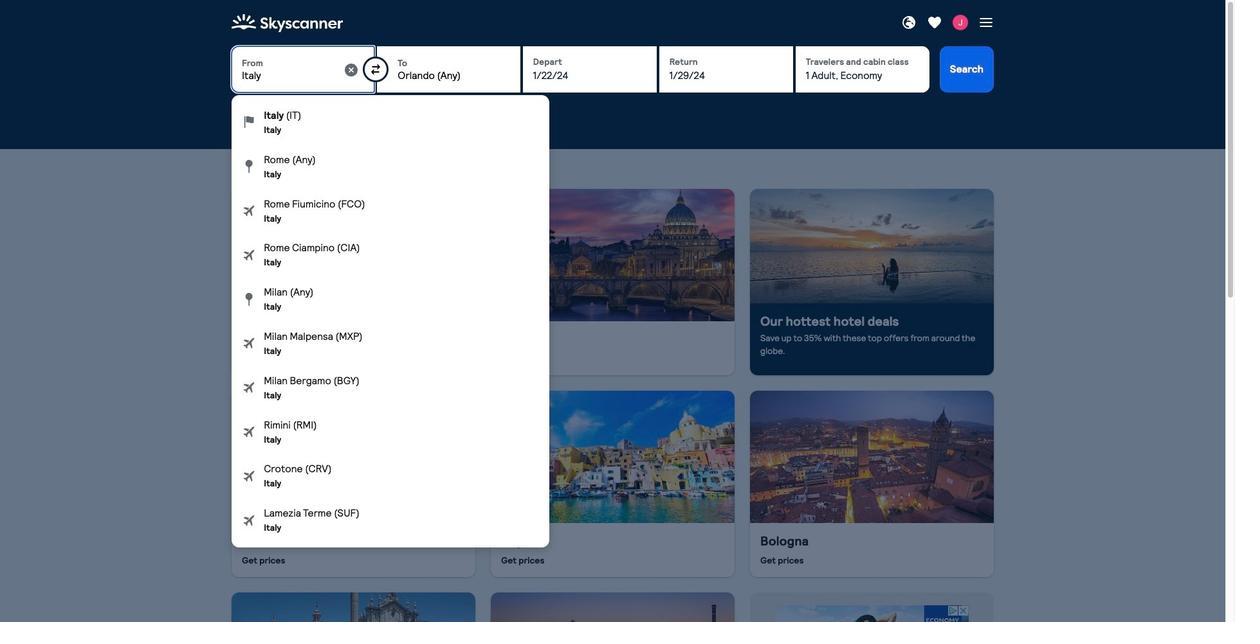Task type: vqa. For each thing, say whether or not it's contained in the screenshot.
lamezia terme (suf) italy 'element'
yes



Task type: locate. For each thing, give the bounding box(es) containing it.
rome (any) italy element
[[232, 145, 550, 189]]

rtl support__ntfhm image for milan malpensa (mxp) italy element
[[242, 336, 256, 352]]

rtl support__ntfhm image inside the rome (any) italy element
[[242, 159, 256, 175]]

crotone (crv) italy element
[[232, 455, 550, 499]]

rtl support__ntfhm image for rome ciampino (cia) italy element on the top of page
[[242, 248, 256, 263]]

4 rtl support__ntfhm image from the top
[[242, 425, 256, 440]]

skyscanner home image
[[232, 10, 343, 36]]

get prices for flights to rome, . element
[[491, 322, 735, 376]]

4 rtl support__ntfhm image from the top
[[242, 380, 256, 396]]

open menu image
[[979, 15, 994, 30]]

Country, city or airport text field
[[242, 69, 344, 83]]

rtl support__ntfhm image inside crotone (crv) italy element
[[242, 469, 256, 484]]

Direct flights checkbox
[[232, 104, 245, 117]]

rtl support__ntfhm image inside milan malpensa (mxp) italy element
[[242, 336, 256, 352]]

get prices for flights to naples, . element
[[491, 524, 735, 578]]

rtl support__ntfhm image for milan bergamo (bgy) italy element on the bottom left
[[242, 380, 256, 396]]

advertisement element
[[776, 606, 969, 623]]

rtl support__ntfhm image inside milan bergamo (bgy) italy element
[[242, 380, 256, 396]]

saved flights image
[[927, 15, 943, 30]]

1 rtl support__ntfhm image from the top
[[242, 203, 256, 219]]

swap origin and destination image
[[371, 64, 381, 75]]

rtl support__ntfhm image inside rome ciampino (cia) italy element
[[242, 248, 256, 263]]

Country, city or airport text field
[[398, 69, 510, 83]]

rtl support__ntfhm image inside rome fiumicino (fco) italy 'element'
[[242, 203, 256, 219]]

rtl support__ntfhm image inside 'milan (any) italy' element
[[242, 292, 256, 307]]

italy (it) italy element
[[232, 100, 550, 145]]

rtl support__ntfhm image inside italy (it) italy element
[[242, 115, 256, 130]]

milan malpensa (mxp) italy element
[[232, 322, 550, 366]]

3 rtl support__ntfhm image from the top
[[242, 336, 256, 352]]

5 rtl support__ntfhm image from the top
[[242, 469, 256, 484]]

get prices for flights to venice, . element
[[232, 524, 476, 578]]

enter the city you're flying from, or choose from the options below element
[[232, 46, 375, 93]]

get prices for flights to milan, . element
[[232, 322, 476, 376]]

milan (any) italy element
[[232, 278, 550, 322]]

Suggested for you button
[[232, 153, 326, 174]]

rtl support__ntfhm image inside lamezia terme (suf) italy element
[[242, 513, 256, 529]]

list box
[[232, 95, 550, 548]]

2 rtl support__ntfhm image from the top
[[242, 248, 256, 263]]

rtl support__ntfhm image
[[242, 203, 256, 219], [242, 248, 256, 263], [242, 292, 256, 307], [242, 380, 256, 396], [242, 469, 256, 484]]

regional settings image
[[902, 15, 917, 30]]

rtl support__ntfhm image inside rimini (rmi) italy element
[[242, 425, 256, 440]]

1 rtl support__ntfhm image from the top
[[242, 115, 256, 130]]

get prices for flights to bologna, . element
[[750, 524, 994, 578]]

2 rtl support__ntfhm image from the top
[[242, 159, 256, 175]]

rtl support__ntfhm image for italy (it) italy element
[[242, 115, 256, 130]]

3 rtl support__ntfhm image from the top
[[242, 292, 256, 307]]

rtl support__ntfhm image
[[242, 115, 256, 130], [242, 159, 256, 175], [242, 336, 256, 352], [242, 425, 256, 440], [242, 513, 256, 529]]

5 rtl support__ntfhm image from the top
[[242, 513, 256, 529]]



Task type: describe. For each thing, give the bounding box(es) containing it.
rtl support__ntfhm image for lamezia terme (suf) italy element
[[242, 513, 256, 529]]

rtl support__ntfhm image for rome fiumicino (fco) italy 'element'
[[242, 203, 256, 219]]

rtl support__ntfhm image for the rome (any) italy element
[[242, 159, 256, 175]]

rtl support__ntfhm image for rimini (rmi) italy element
[[242, 425, 256, 440]]

profile image
[[953, 15, 969, 30]]

rtl support__ntfhm image for crotone (crv) italy element
[[242, 469, 256, 484]]

lamezia terme (suf) italy element
[[232, 499, 550, 543]]

milan bergamo (bgy) italy element
[[232, 366, 550, 410]]

rtl support__ntfhm image for 'milan (any) italy' element
[[242, 292, 256, 307]]

rome ciampino (cia) italy element
[[232, 233, 550, 278]]

rimini (rmi) italy element
[[232, 410, 550, 455]]

rome fiumicino (fco) italy element
[[232, 189, 550, 233]]



